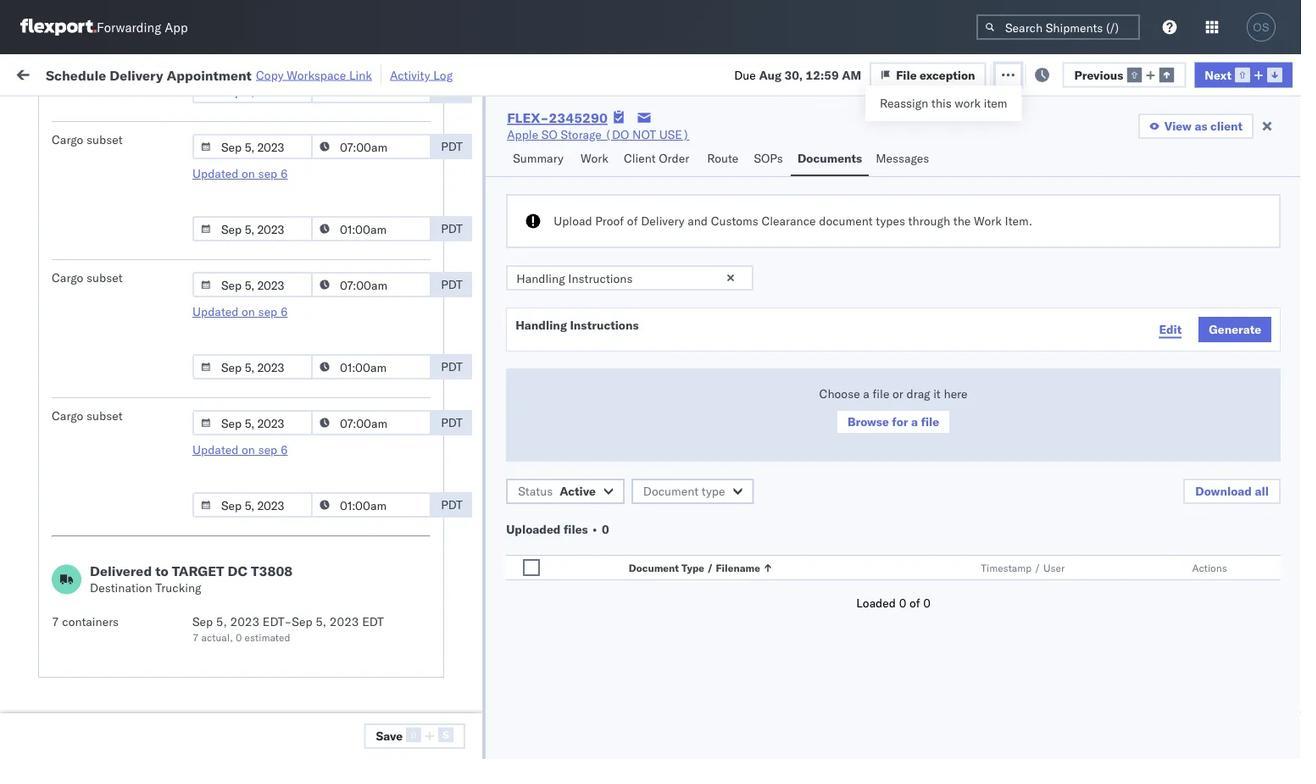 Task type: locate. For each thing, give the bounding box(es) containing it.
activity log button
[[390, 64, 453, 85]]

angeles, for the schedule pickup from los angeles, ca link for flex-1919147
[[182, 339, 229, 354]]

lagerfeld
[[910, 460, 960, 475], [910, 497, 960, 512]]

7 pdt from the top
[[441, 498, 463, 513]]

0 vertical spatial a
[[864, 387, 870, 402]]

airport inside confirm pickup from amsterdam airport schiphol, haarlemmermeer, netherlands
[[214, 451, 252, 466]]

mmm d, yyyy text field down the 3:59
[[192, 493, 313, 518]]

a right choose
[[864, 387, 870, 402]]

2 12:59 am mdt, aug 30, 2023 from the top
[[273, 647, 441, 661]]

1 ocean fcl from the top
[[519, 124, 578, 139]]

3 -- : -- -- text field from the top
[[311, 216, 432, 242]]

-- : -- -- text field for third mmm d, yyyy text field from the top of the page
[[311, 216, 432, 242]]

item
[[984, 96, 1008, 111]]

12:59 am mdt, sep 15, 2023
[[273, 535, 439, 550]]

numbers inside exception: missing bill of lading numbers
[[36, 132, 85, 147]]

1 demo from the top
[[677, 124, 708, 139]]

1 vertical spatial schedule delivery appointment button
[[39, 384, 209, 402]]

2 ocean fcl from the top
[[519, 311, 578, 326]]

it
[[934, 387, 941, 402]]

1 air from the top
[[519, 162, 534, 176]]

0 vertical spatial jun
[[364, 385, 384, 400]]

1 upload customs clearance documents link from the top
[[39, 487, 241, 521]]

2345290 up mode button
[[549, 109, 608, 126]]

cargo up the confirm pickup from los angeles, ca
[[52, 271, 83, 285]]

integration test account - karl lagerfeld for air
[[739, 460, 960, 475]]

delivered
[[90, 563, 152, 580]]

los down confirm pickup from los angeles, ca button
[[160, 339, 179, 354]]

30, right due
[[785, 67, 803, 82]]

MMM D, YYYY text field
[[192, 78, 313, 103], [192, 134, 313, 159], [192, 216, 313, 242], [192, 272, 313, 298], [192, 354, 313, 380]]

upload for upload proof of delivery link
[[39, 534, 78, 549]]

1 vertical spatial flexport
[[629, 348, 674, 363]]

1 vertical spatial actions
[[1193, 562, 1228, 575]]

1 flexport demo consignee from the top
[[629, 124, 768, 139]]

bookings test consignee up documents 'button'
[[739, 124, 875, 139]]

3 ocean fcl from the top
[[519, 348, 578, 363]]

airport right the amsterdam
[[214, 451, 252, 466]]

1 vertical spatial flexport demo consignee
[[629, 348, 768, 363]]

0 vertical spatial --
[[739, 199, 754, 214]]

--
[[739, 199, 754, 214], [739, 273, 754, 288], [1045, 348, 1059, 363]]

mdt, for flex-2318555
[[332, 162, 361, 176]]

0 vertical spatial document
[[643, 484, 699, 499]]

1 vertical spatial documents
[[39, 505, 100, 520]]

1 vertical spatial --
[[739, 273, 754, 288]]

client name
[[629, 139, 686, 151]]

so up studio apparel at top
[[664, 236, 680, 251]]

6 up the 12:59 am mst, feb 28, 2023
[[281, 304, 288, 319]]

15, for jun
[[387, 385, 405, 400]]

2 vandelay from the left
[[739, 311, 788, 326]]

schedule for middle schedule delivery appointment link
[[39, 385, 89, 399]]

schedule delivery appointment button
[[36, 234, 205, 253], [39, 384, 209, 402], [36, 645, 205, 664]]

confirm for confirm pickup from amsterdam airport schiphol, haarlemmermeer, netherlands
[[36, 451, 79, 466]]

from inside schedule pickup from los angeles international airport
[[132, 190, 157, 204]]

document inside button
[[629, 562, 679, 575]]

0 vertical spatial proof
[[596, 214, 624, 229]]

pickup inside the confirm pickup from new york, ny / newark, nj
[[65, 675, 102, 689]]

sep
[[364, 535, 386, 550], [357, 572, 378, 587], [192, 615, 213, 630], [292, 615, 312, 630]]

2 vertical spatial schedule delivery appointment link
[[36, 645, 205, 662]]

clearance inside "button"
[[131, 563, 186, 577]]

/ right "ny"
[[209, 675, 216, 689]]

exception down search shipments (/) text box
[[1036, 66, 1092, 81]]

None checkbox
[[523, 560, 540, 577]]

0 vertical spatial 6
[[281, 166, 288, 181]]

3 bookings test consignee from the top
[[739, 423, 875, 438]]

pm right the 3:59
[[302, 460, 320, 475]]

ca for 3rd the schedule pickup from los angeles, ca link
[[39, 617, 55, 632]]

0 vertical spatial shanghai
[[1045, 236, 1095, 251]]

types
[[876, 214, 906, 229]]

12:59 am mdt, aug 30, 2023
[[273, 236, 441, 251], [273, 647, 441, 661]]

vandelay for vandelay
[[629, 311, 678, 326]]

0 horizontal spatial proof
[[81, 534, 109, 549]]

client order
[[624, 151, 690, 166]]

reassign this work item list box
[[870, 90, 1018, 117]]

handling
[[516, 318, 567, 333]]

2 demo from the top
[[677, 348, 708, 363]]

1 vertical spatial clearance
[[131, 488, 186, 503]]

1919146
[[973, 124, 1024, 139]]

1857563
[[973, 199, 1024, 214]]

item.
[[1005, 214, 1033, 229]]

aug down 12:00 am mdt, aug 19, 2023 on the top left of page
[[364, 236, 387, 251]]

1 resize handle column header from the left
[[243, 131, 263, 760]]

2 vertical spatial bookings
[[739, 423, 789, 438]]

confirm delivery
[[39, 161, 129, 176]]

2 -- : -- -- text field from the top
[[311, 134, 432, 159]]

document for document type
[[643, 484, 699, 499]]

bookings test consignee for flex-1919147
[[739, 348, 875, 363]]

0 horizontal spatial vandelay
[[629, 311, 678, 326]]

2 vertical spatial bookings test consignee
[[739, 423, 875, 438]]

0 vertical spatial work
[[184, 66, 214, 81]]

flexport demo consignee for flex-1919147
[[629, 348, 768, 363]]

1 vertical spatial upload customs clearance documents link
[[39, 562, 241, 596]]

3 sep from the top
[[258, 443, 278, 457]]

5 ocean fcl from the top
[[519, 572, 578, 587]]

1 -- : -- -- text field from the top
[[311, 78, 432, 103]]

1 vertical spatial karl
[[885, 497, 907, 512]]

drag
[[907, 387, 931, 402]]

los inside schedule pickup from los angeles international airport
[[160, 190, 179, 204]]

6 for 1st updated on sep 6 button from the bottom of the page
[[281, 443, 288, 457]]

1 upload customs clearance documents from the top
[[39, 488, 186, 520]]

reassign this work item
[[880, 96, 1008, 111]]

ocean fcl
[[519, 124, 578, 139], [519, 311, 578, 326], [519, 348, 578, 363], [519, 497, 578, 512], [519, 572, 578, 587]]

international for 12:59 am mdt, sep 15, 2023
[[1142, 535, 1211, 550]]

subset up 'haarlemmermeer,'
[[86, 409, 123, 424]]

work
[[49, 61, 92, 85], [955, 96, 981, 111]]

2 mmm d, yyyy text field from the top
[[192, 134, 313, 159]]

air for 30,
[[519, 236, 534, 251]]

3 integration from the top
[[739, 460, 798, 475]]

2 updated on sep 6 from the top
[[192, 304, 288, 319]]

1 pdt from the top
[[441, 83, 463, 98]]

0 horizontal spatial 2345290
[[549, 109, 608, 126]]

2 vertical spatial shanghai, china
[[1045, 572, 1133, 587]]

2 vertical spatial shanghai,
[[1045, 572, 1099, 587]]

integration for flex-2130497
[[739, 460, 798, 475]]

1 mmm d, yyyy text field from the top
[[192, 410, 313, 436]]

flex-
[[507, 109, 549, 126], [936, 124, 973, 139], [936, 162, 973, 176], [936, 199, 973, 214], [936, 236, 973, 251], [936, 311, 973, 326], [936, 348, 973, 363], [936, 385, 973, 400], [936, 423, 973, 438], [936, 460, 973, 475], [936, 535, 973, 550], [936, 572, 973, 587]]

pudong for flex-2130497
[[1098, 460, 1139, 475]]

2 lagerfeld from the top
[[910, 497, 960, 512]]

0 horizontal spatial xiaoyu
[[629, 572, 665, 587]]

from for confirm pickup from amsterdam airport schiphol, haarlemmermeer, netherlands link
[[122, 451, 147, 466]]

document type / filename button
[[626, 558, 947, 575]]

lagerfeld for air
[[910, 460, 960, 475]]

schedule pickup from los angeles, ca for flex-1919147
[[39, 339, 229, 371]]

appointment for the topmost schedule delivery appointment link
[[136, 235, 205, 250]]

mdt, down 12:00 am mdt, aug 19, 2023 on the top left of page
[[332, 236, 361, 251]]

1 horizontal spatial xiaoyu
[[739, 572, 776, 587]]

flex- up 'flex-1919147'
[[936, 311, 973, 326]]

0 vertical spatial actions
[[1251, 139, 1286, 151]]

consignee down choose
[[818, 423, 875, 438]]

1 horizontal spatial 5,
[[316, 615, 327, 630]]

upload for first upload customs clearance documents link
[[39, 488, 78, 503]]

schedule for the topmost schedule delivery appointment link
[[36, 235, 86, 250]]

schedule inside schedule pickup from madrid– barajas airport, madrid, spain
[[39, 264, 89, 279]]

schedule pickup from los angeles, ca link down confirm pickup from los angeles, ca button
[[39, 338, 241, 372]]

use)
[[659, 127, 690, 142], [781, 236, 812, 251], [892, 236, 922, 251], [781, 535, 812, 550], [892, 535, 922, 550]]

1 horizontal spatial proof
[[596, 214, 624, 229]]

2 vertical spatial 6
[[281, 443, 288, 457]]

next
[[1205, 67, 1232, 82]]

0 vertical spatial integration test account - karl lagerfeld
[[739, 460, 960, 475]]

0 vertical spatial 11,
[[378, 497, 397, 512]]

shanghai pudong international airport for flex-2345290
[[1045, 236, 1251, 251]]

account for flex-2130497
[[827, 460, 871, 475]]

file left or on the right bottom of the page
[[873, 387, 890, 402]]

am for flex-2318555
[[309, 162, 329, 176]]

airport for 12:59 am mdt, sep 15, 2023
[[1214, 535, 1251, 550]]

3 air from the top
[[519, 236, 534, 251]]

MMM D, YYYY text field
[[192, 410, 313, 436], [192, 493, 313, 518]]

1:00 am mdt, sep 11, 2023
[[273, 572, 432, 587]]

work down apple so storage (do not use) link
[[581, 151, 609, 166]]

documents inside 'button'
[[798, 151, 863, 166]]

1 shanghai, from the top
[[1045, 124, 1099, 139]]

1 vertical spatial flex-2345290
[[936, 236, 1024, 251]]

am for flex-1919146
[[309, 124, 329, 139]]

updated on sep 6 down 'spain'
[[192, 304, 288, 319]]

vandelay left west
[[739, 311, 788, 326]]

mdt, for flex-2130497
[[323, 460, 353, 475]]

2 shanghai, from the top
[[1045, 311, 1099, 326]]

2 vertical spatial schedule delivery appointment
[[36, 646, 205, 661]]

unknown for vandelay
[[273, 311, 326, 326]]

0 vertical spatial documents
[[798, 151, 863, 166]]

0 horizontal spatial work
[[184, 66, 214, 81]]

vandelay west
[[739, 311, 819, 326]]

pudong
[[1098, 236, 1139, 251], [1098, 460, 1139, 475], [1098, 535, 1139, 550]]

upload inside upload customs clearance documents "button"
[[39, 563, 78, 577]]

pudong for flex-2345290
[[1098, 236, 1139, 251]]

5 air from the top
[[519, 460, 534, 475]]

schedule inside schedule pickup from los angeles international airport
[[39, 190, 89, 204]]

2 -- : -- -- text field from the top
[[311, 354, 432, 380]]

12:59
[[806, 67, 839, 82], [273, 236, 306, 251], [273, 348, 306, 363], [273, 385, 306, 400], [273, 535, 306, 550], [273, 647, 306, 661]]

through
[[909, 214, 951, 229]]

from down confirm pickup from los angeles, ca button
[[132, 339, 157, 354]]

or
[[893, 387, 904, 402]]

1 unknown from the top
[[273, 199, 326, 214]]

to right reset
[[630, 65, 641, 80]]

los inside button
[[133, 310, 152, 325]]

bookings for flex-1919147
[[739, 348, 789, 363]]

consignee for flex-1919147
[[818, 348, 875, 363]]

airport for 3:59 pm mdt, may 9, 2023
[[1214, 460, 1251, 475]]

0 vertical spatial mmm d, yyyy text field
[[192, 410, 313, 436]]

-- : -- -- text field up feb
[[311, 272, 432, 298]]

3 unknown from the top
[[273, 311, 326, 326]]

2 flexport from the top
[[629, 348, 674, 363]]

4 fcl from the top
[[557, 497, 578, 512]]

1 vertical spatial shanghai pudong international airport
[[1045, 460, 1251, 475]]

1 vertical spatial bookings test consignee
[[739, 348, 875, 363]]

ocean down handling
[[519, 348, 554, 363]]

on
[[415, 66, 428, 81], [242, 166, 255, 181], [242, 304, 255, 319], [242, 443, 255, 457]]

upload customs clearance documents link down 'haarlemmermeer,'
[[39, 487, 241, 521]]

document type
[[643, 484, 725, 499]]

pdt for third mmm d, yyyy text field from the top of the page
[[441, 221, 463, 236]]

apple
[[507, 127, 539, 142], [629, 236, 661, 251], [739, 236, 771, 251], [629, 535, 661, 550], [739, 535, 771, 550]]

12:59 am mdt, aug 30, 2023 down sep 5, 2023 edt - sep 5, 2023 edt 7 actual, 0 estimated at the left bottom
[[273, 647, 441, 661]]

1 vertical spatial pudong
[[1098, 460, 1139, 475]]

ocean fcl for 12:59 am mst, feb 28, 2023
[[519, 348, 578, 363]]

1 vertical spatial shanghai,
[[1045, 311, 1099, 326]]

pdt
[[441, 83, 463, 98], [441, 139, 463, 154], [441, 221, 463, 236], [441, 277, 463, 292], [441, 360, 463, 374], [441, 416, 463, 430], [441, 498, 463, 513]]

ram
[[648, 199, 672, 214]]

schedule delivery appointment link
[[36, 234, 205, 251], [39, 384, 209, 401], [36, 645, 205, 662]]

1 horizontal spatial /
[[707, 562, 714, 575]]

bookings down vandelay west
[[739, 348, 789, 363]]

1 vertical spatial 11,
[[381, 572, 400, 587]]

shanghai, china
[[1045, 124, 1133, 139], [1045, 311, 1133, 326], [1045, 572, 1133, 587]]

flex id
[[909, 139, 941, 151]]

proof inside button
[[81, 534, 109, 549]]

shanghai, down previous
[[1045, 124, 1099, 139]]

copy workspace link button
[[256, 67, 372, 82]]

5 unknown from the top
[[273, 609, 326, 624]]

of inside button
[[113, 534, 123, 549]]

karl for ocean fcl
[[885, 497, 907, 512]]

2 shanghai, china from the top
[[1045, 311, 1133, 326]]

(0)
[[275, 66, 297, 81]]

batch
[[1207, 66, 1241, 81]]

1 china from the top
[[1102, 124, 1133, 139]]

document left "type"
[[643, 484, 699, 499]]

4 -- : -- -- text field from the top
[[311, 410, 432, 436]]

of for upload proof of delivery and customs clearance document types through the work item.
[[627, 214, 638, 229]]

unknown for studio apparel
[[273, 273, 326, 288]]

-- : -- -- text field
[[311, 272, 432, 298], [311, 354, 432, 380], [311, 493, 432, 518]]

/ left user
[[1035, 562, 1041, 575]]

china for abcd1234560
[[1102, 311, 1133, 326]]

2 upload customs clearance documents link from the top
[[39, 562, 241, 596]]

2 vertical spatial shanghai
[[1045, 535, 1095, 550]]

1 pm from the top
[[302, 460, 320, 475]]

0 vertical spatial customs
[[711, 214, 759, 229]]

2 pdt from the top
[[441, 139, 463, 154]]

confirm for confirm delivery
[[39, 161, 82, 176]]

1 vertical spatial 7
[[192, 631, 199, 644]]

proof left ac
[[596, 214, 624, 229]]

flexport up client order
[[629, 124, 674, 139]]

airport up the abcd1234560
[[1214, 236, 1251, 251]]

international for 12:59 am mdt, aug 30, 2023
[[1142, 236, 1211, 251]]

updated on sep 6 for 4th mmm d, yyyy text field from the top
[[192, 304, 288, 319]]

upload proof of delivery link
[[39, 533, 170, 550]]

los for flex-1893088's the schedule pickup from los angeles, ca link
[[160, 413, 179, 428]]

consignee
[[711, 124, 768, 139], [818, 124, 875, 139], [711, 348, 768, 363], [818, 348, 875, 363], [818, 423, 875, 438]]

integration
[[739, 162, 798, 176], [739, 385, 798, 400], [739, 460, 798, 475], [739, 497, 798, 512]]

2 subset from the top
[[86, 271, 123, 285]]

confirm inside confirm pickup from amsterdam airport schiphol, haarlemmermeer, netherlands
[[36, 451, 79, 466]]

demo for flex-1919146
[[677, 124, 708, 139]]

1 bookings from the top
[[739, 124, 789, 139]]

1 integration test account - karl lagerfeld from the top
[[739, 460, 960, 475]]

-
[[874, 162, 882, 176], [739, 199, 747, 214], [747, 199, 754, 214], [739, 273, 747, 288], [747, 273, 754, 288], [1045, 348, 1052, 363], [1052, 348, 1059, 363], [874, 385, 882, 400], [874, 460, 882, 475], [874, 497, 882, 512], [285, 615, 292, 630]]

1 updated from the top
[[192, 166, 239, 181]]

to for default
[[630, 65, 641, 80]]

0 vertical spatial cargo
[[52, 132, 83, 147]]

xiaoyu test client
[[629, 572, 726, 587], [739, 572, 836, 587]]

-- up vandelay west
[[739, 273, 754, 288]]

0 vertical spatial flex-2345290
[[507, 109, 608, 126]]

workitem
[[19, 139, 63, 151]]

3 cargo subset from the top
[[52, 409, 123, 424]]

11,
[[378, 497, 397, 512], [381, 572, 400, 587]]

1 horizontal spatial 7
[[192, 631, 199, 644]]

ac ram
[[629, 199, 672, 214]]

document for document type / filename
[[629, 562, 679, 575]]

0 vertical spatial 15,
[[387, 385, 405, 400]]

angeles, for confirm pickup from los angeles, ca link
[[155, 310, 201, 325]]

2345290
[[549, 109, 608, 126], [973, 236, 1024, 251]]

fcl for unknown
[[557, 311, 578, 326]]

from down workitem button
[[132, 190, 157, 204]]

0 vertical spatial flexport demo consignee
[[629, 124, 768, 139]]

0 vertical spatial -- : -- -- text field
[[311, 272, 432, 298]]

china left edit on the right
[[1102, 311, 1133, 326]]

1 6 from the top
[[281, 166, 288, 181]]

apple so storage (do not use) up filename
[[629, 535, 812, 550]]

lagerfeld down flex-1893088
[[910, 460, 960, 475]]

1 vertical spatial jun
[[356, 497, 375, 512]]

3 ocean from the top
[[519, 348, 554, 363]]

schedule delivery appointment link up schedule pickup from madrid– barajas airport, madrid, spain
[[36, 234, 205, 251]]

file down it
[[921, 415, 940, 430]]

fcl for 4:00 pm mdt, jun 11, 2023
[[557, 497, 578, 512]]

2 account from the top
[[827, 385, 871, 400]]

:
[[131, 105, 134, 118]]

Search Work text field
[[732, 61, 917, 86]]

pdt for 5th mmm d, yyyy text field from the bottom
[[441, 83, 463, 98]]

1 horizontal spatial file exception
[[1013, 66, 1092, 81]]

schedule pickup from los angeles, ca link for flex-1919147
[[39, 338, 241, 372]]

upload customs clearance documents
[[39, 488, 186, 520], [39, 563, 186, 594]]

documents down netherlands
[[39, 505, 100, 520]]

1 vertical spatial -- : -- -- text field
[[311, 354, 432, 380]]

los down trucking
[[160, 600, 179, 615]]

subset for 4th mmm d, yyyy text field from the top
[[86, 271, 123, 285]]

client
[[629, 139, 657, 151], [624, 151, 656, 166], [694, 572, 726, 587], [804, 572, 836, 587]]

from down upload customs clearance documents "button"
[[132, 600, 157, 615]]

pickup inside schedule pickup from los angeles international airport
[[92, 190, 129, 204]]

1 vertical spatial cargo subset
[[52, 271, 123, 285]]

of inside exception: missing bill of lading numbers
[[161, 115, 172, 130]]

customs right and
[[711, 214, 759, 229]]

air for 15,
[[519, 535, 534, 550]]

1 vertical spatial bookings
[[739, 348, 789, 363]]

3 fcl from the top
[[557, 348, 578, 363]]

exception up reassign this work item
[[920, 67, 976, 82]]

205 on track
[[389, 66, 459, 81]]

consignee up documents 'button'
[[818, 124, 875, 139]]

2 vertical spatial -- : -- -- text field
[[311, 493, 432, 518]]

edit button
[[1149, 317, 1192, 343]]

0 vertical spatial updated on sep 6 button
[[192, 166, 288, 181]]

2 upload customs clearance documents from the top
[[39, 563, 186, 594]]

and
[[688, 214, 708, 229]]

5 pdt from the top
[[441, 360, 463, 374]]

updated on sep 6 up the 3:59
[[192, 443, 288, 457]]

browse for a file
[[848, 415, 940, 430]]

1 updated on sep 6 from the top
[[192, 166, 288, 181]]

from inside schedule pickup from madrid– barajas airport, madrid, spain
[[132, 264, 157, 279]]

0 horizontal spatial to
[[155, 563, 168, 580]]

snoozed : no
[[92, 105, 152, 118]]

confirm delivery link
[[39, 160, 129, 177]]

0 vertical spatial subset
[[86, 132, 123, 147]]

2 vertical spatial documents
[[39, 580, 100, 594]]

clearance down 'haarlemmermeer,'
[[131, 488, 186, 503]]

/ inside the confirm pickup from new york, ny / newark, nj
[[209, 675, 216, 689]]

4 ocean from the top
[[519, 497, 554, 512]]

document type button
[[632, 479, 754, 505]]

7 left actual, in the bottom left of the page
[[192, 631, 199, 644]]

0 vertical spatial shanghai, china
[[1045, 124, 1133, 139]]

1 vertical spatial updated on sep 6
[[192, 304, 288, 319]]

activity
[[390, 67, 430, 82]]

upload down schiphol,
[[39, 488, 78, 503]]

subset up the confirm pickup from los angeles, ca
[[86, 271, 123, 285]]

1 vertical spatial upload customs clearance documents
[[39, 563, 186, 594]]

0 vertical spatial to
[[630, 65, 641, 80]]

cargo
[[52, 132, 83, 147], [52, 271, 83, 285], [52, 409, 83, 424]]

schedule for schedule pickup from los angeles international airport link
[[39, 190, 89, 204]]

so
[[542, 127, 558, 142], [664, 236, 680, 251], [774, 236, 790, 251], [664, 535, 680, 550], [774, 535, 790, 550]]

11, down 9,
[[378, 497, 397, 512]]

2 updated from the top
[[192, 304, 239, 319]]

confirm for confirm pickup from new york, ny / newark, nj
[[19, 675, 62, 689]]

confirm up newark,
[[19, 675, 62, 689]]

1 updated on sep 6 button from the top
[[192, 166, 288, 181]]

1 integration from the top
[[739, 162, 798, 176]]

work inside 'list box'
[[955, 96, 981, 111]]

numbers
[[36, 132, 85, 147], [1214, 145, 1256, 158]]

0 vertical spatial 2345290
[[549, 109, 608, 126]]

2 bookings from the top
[[739, 348, 789, 363]]

upload inside upload proof of delivery link
[[39, 534, 78, 549]]

1 vertical spatial subset
[[86, 271, 123, 285]]

bookings up sops
[[739, 124, 789, 139]]

1 horizontal spatial work
[[955, 96, 981, 111]]

confirm inside the confirm pickup from new york, ny / newark, nj
[[19, 675, 62, 689]]

documents inside "button"
[[39, 580, 100, 594]]

flex-2345290 down the
[[936, 236, 1024, 251]]

shanghai, china for abcd1234560
[[1045, 311, 1133, 326]]

new
[[133, 675, 156, 689]]

5 resize handle column header from the left
[[711, 131, 731, 760]]

confirm pickup from los angeles, ca
[[19, 310, 221, 325]]

(do
[[605, 127, 630, 142], [727, 236, 752, 251], [837, 236, 862, 251], [727, 535, 752, 550], [837, 535, 862, 550]]

from down airport,
[[105, 310, 130, 325]]

exception: missing bill of lading numbers button
[[36, 114, 254, 150]]

storage up work button
[[561, 127, 602, 142]]

1 ocean from the top
[[519, 124, 554, 139]]

(do inside apple so storage (do not use) link
[[605, 127, 630, 142]]

aug left the 19, on the left
[[364, 162, 387, 176]]

1 vertical spatial to
[[155, 563, 168, 580]]

bill
[[141, 115, 158, 130]]

numbers down container
[[1214, 145, 1256, 158]]

1 karl from the top
[[885, 460, 907, 475]]

1 vertical spatial schedule pickup from los angeles, ca link
[[39, 413, 241, 446]]

from inside confirm pickup from amsterdam airport schiphol, haarlemmermeer, netherlands
[[122, 451, 147, 466]]

2 bookings test consignee from the top
[[739, 348, 875, 363]]

2 shanghai from the top
[[1045, 460, 1095, 475]]

2 pm from the top
[[302, 497, 320, 512]]

ocean down uploaded
[[519, 572, 554, 587]]

from for schedule pickup from madrid– barajas airport, madrid, spain link
[[132, 264, 157, 279]]

fcl down files
[[557, 572, 578, 587]]

3 pdt from the top
[[441, 221, 463, 236]]

12:59 am mdt, aug 30, 2023 for the topmost schedule delivery appointment link
[[273, 236, 441, 251]]

west
[[792, 311, 819, 326]]

from up the amsterdam
[[132, 413, 157, 428]]

1 lagerfeld from the top
[[910, 460, 960, 475]]

4 pdt from the top
[[441, 277, 463, 292]]

delivery
[[110, 66, 163, 83], [85, 161, 129, 176], [641, 214, 685, 229], [89, 235, 132, 250], [92, 385, 136, 399], [126, 534, 170, 549], [89, 646, 132, 661]]

1 horizontal spatial flex-2345290
[[936, 236, 1024, 251]]

resize handle column header
[[243, 131, 263, 760], [431, 131, 451, 760], [490, 131, 510, 760], [600, 131, 621, 760], [711, 131, 731, 760], [880, 131, 901, 760], [1016, 131, 1036, 760], [1186, 131, 1206, 760], [1271, 131, 1292, 760]]

2342348
[[973, 535, 1024, 550]]

2 vertical spatial schedule pickup from los angeles, ca link
[[39, 599, 241, 633]]

1 vertical spatial work
[[955, 96, 981, 111]]

0 vertical spatial schedule delivery appointment
[[36, 235, 205, 250]]

exception: missing bill of lading numbers
[[36, 115, 211, 147]]

test for flex-2318886
[[779, 572, 801, 587]]

numbers inside the container numbers
[[1214, 145, 1256, 158]]

fcl right mode
[[557, 124, 578, 139]]

reset to default filters button
[[585, 61, 732, 86]]

0 vertical spatial china
[[1102, 124, 1133, 139]]

vandelay for vandelay west
[[739, 311, 788, 326]]

0 vertical spatial bookings test consignee
[[739, 124, 875, 139]]

order
[[659, 151, 690, 166]]

0 horizontal spatial a
[[864, 387, 870, 402]]

los up the amsterdam
[[160, 413, 179, 428]]

to inside delivered to target dc t3808 destination trucking
[[155, 563, 168, 580]]

-- : -- -- text field
[[311, 78, 432, 103], [311, 134, 432, 159], [311, 216, 432, 242], [311, 410, 432, 436]]

use) down types
[[892, 236, 922, 251]]

ocean for 12:59 am mst, feb 28, 2023
[[519, 348, 554, 363]]

12:59 am mdt, jun 15, 2023
[[273, 385, 437, 400]]

3 bookings from the top
[[739, 423, 789, 438]]

updated on sep 6 button down 'spain'
[[192, 304, 288, 319]]

0 horizontal spatial 5,
[[216, 615, 227, 630]]

1 vertical spatial sep
[[258, 304, 278, 319]]

upload down netherlands
[[39, 534, 78, 549]]

1 vertical spatial document
[[629, 562, 679, 575]]

1 vertical spatial pm
[[302, 497, 320, 512]]

customs up destination
[[81, 563, 128, 577]]

upload proof of delivery button
[[39, 533, 170, 552]]

destination
[[90, 581, 152, 596]]

0 horizontal spatial file
[[896, 67, 917, 82]]

1 subset from the top
[[86, 132, 123, 147]]

fcl down handling instructions text field
[[557, 311, 578, 326]]

3 subset from the top
[[86, 409, 123, 424]]

6 air from the top
[[519, 535, 534, 550]]

document inside button
[[643, 484, 699, 499]]

sep for 1st updated on sep 6 button from the top of the page
[[258, 166, 278, 181]]

import work
[[143, 66, 214, 81]]

3 6 from the top
[[281, 443, 288, 457]]

1 vertical spatial 6
[[281, 304, 288, 319]]

a right for
[[912, 415, 918, 430]]

3 cargo from the top
[[52, 409, 83, 424]]

1 sep from the top
[[258, 166, 278, 181]]

netherlands
[[36, 485, 102, 499]]

documents
[[798, 151, 863, 166], [39, 505, 100, 520], [39, 580, 100, 594]]

7
[[52, 615, 59, 630], [192, 631, 199, 644]]

1662119
[[973, 311, 1024, 326]]

bookings for flex-1919146
[[739, 124, 789, 139]]

los for 3rd the schedule pickup from los angeles, ca link
[[160, 600, 179, 615]]

document type / filename
[[629, 562, 761, 575]]

from inside the confirm pickup from new york, ny / newark, nj
[[105, 675, 130, 689]]

0 horizontal spatial actions
[[1193, 562, 1228, 575]]

pdt for 1st mmm d, yyyy text field from the bottom of the page
[[441, 360, 463, 374]]

2 edt from the left
[[362, 615, 384, 630]]

/ right type
[[707, 562, 714, 575]]

4 integration from the top
[[739, 497, 798, 512]]

4 ocean fcl from the top
[[519, 497, 578, 512]]

shanghai up timestamp / user button
[[1045, 535, 1095, 550]]

los for schedule pickup from los angeles international airport link
[[160, 190, 179, 204]]

-- for studio apparel
[[739, 273, 754, 288]]

ca inside confirm pickup from los angeles, ca link
[[204, 310, 221, 325]]

on for 1st updated on sep 6 button from the top of the page
[[242, 166, 255, 181]]

3 resize handle column header from the left
[[490, 131, 510, 760]]

cargo up schiphol,
[[52, 409, 83, 424]]

angeles, for 3rd the schedule pickup from los angeles, ca link
[[182, 600, 229, 615]]

to for target
[[155, 563, 168, 580]]

0 vertical spatial schedule pickup from los angeles, ca
[[39, 339, 229, 371]]

from left new
[[105, 675, 130, 689]]

2 mmm d, yyyy text field from the top
[[192, 493, 313, 518]]

airport down download all button on the right
[[1214, 535, 1251, 550]]

confirm up schiphol,
[[36, 451, 79, 466]]

forwarding app link
[[20, 19, 188, 36]]

angeles, inside button
[[155, 310, 201, 325]]

customs inside "button"
[[81, 563, 128, 577]]

-- right 1919147
[[1045, 348, 1059, 363]]

1 mmm d, yyyy text field from the top
[[192, 78, 313, 103]]

schedule pickup from los angeles, ca link for flex-1893088
[[39, 413, 241, 446]]

customs down 'haarlemmermeer,'
[[81, 488, 128, 503]]

2 vertical spatial updated on sep 6 button
[[192, 443, 288, 457]]

5 ocean from the top
[[519, 572, 554, 587]]

test for flex-2318555
[[801, 162, 824, 176]]

integration left choose
[[739, 385, 798, 400]]

2 vertical spatial clearance
[[131, 563, 186, 577]]

5,
[[216, 615, 227, 630], [316, 615, 327, 630]]

6
[[281, 166, 288, 181], [281, 304, 288, 319], [281, 443, 288, 457]]

2 horizontal spatial work
[[974, 214, 1002, 229]]

active
[[560, 484, 596, 499]]

1 vertical spatial file
[[921, 415, 940, 430]]

to inside button
[[630, 65, 641, 80]]

schedule delivery appointment button up schedule pickup from madrid– barajas airport, madrid, spain
[[36, 234, 205, 253]]

batch action
[[1207, 66, 1281, 81]]

angeles, for flex-1893088's the schedule pickup from los angeles, ca link
[[182, 413, 229, 428]]

karl
[[885, 460, 907, 475], [885, 497, 907, 512]]

5, down 1:00 am mdt, sep 11, 2023
[[316, 615, 327, 630]]

1 schedule pickup from los angeles, ca link from the top
[[39, 338, 241, 372]]



Task type: vqa. For each thing, say whether or not it's contained in the screenshot.
1st Shanghai, China from the bottom
yes



Task type: describe. For each thing, give the bounding box(es) containing it.
upload customs clearance documents inside "button"
[[39, 563, 186, 594]]

os button
[[1242, 8, 1281, 47]]

not up client order
[[633, 127, 656, 142]]

9,
[[383, 460, 394, 475]]

12:59 up the 3:59
[[273, 385, 306, 400]]

3 mmm d, yyyy text field from the top
[[192, 216, 313, 242]]

at
[[336, 66, 347, 81]]

4 air from the top
[[519, 273, 534, 288]]

0 vertical spatial work
[[49, 61, 92, 85]]

flex-2318886
[[936, 572, 1024, 587]]

shanghai for flex-2345290
[[1045, 236, 1095, 251]]

generate
[[1209, 322, 1262, 337]]

flex- down here on the right bottom of the page
[[936, 423, 973, 438]]

save button
[[364, 724, 466, 750]]

0 vertical spatial schedule delivery appointment button
[[36, 234, 205, 253]]

forwarding app
[[97, 19, 188, 35]]

confirm pickup from new york, ny / newark, nj button
[[19, 674, 244, 709]]

flex-1662119
[[936, 311, 1024, 326]]

1:00
[[273, 572, 299, 587]]

3 shanghai, from the top
[[1045, 572, 1099, 587]]

of for loaded 0 of 0
[[910, 596, 921, 611]]

here
[[944, 387, 968, 402]]

2 vertical spatial 30,
[[390, 647, 408, 661]]

2 vertical spatial schedule delivery appointment button
[[36, 645, 205, 664]]

19,
[[390, 162, 408, 176]]

sep up 1:00 am mdt, sep 11, 2023
[[364, 535, 386, 550]]

from for 3rd the schedule pickup from los angeles, ca link
[[132, 600, 157, 615]]

sep for 1st updated on sep 6 button from the bottom of the page
[[258, 443, 278, 457]]

apple down "upload proof of delivery and customs clearance document types through the work item." at the top of page
[[739, 236, 771, 251]]

2 cargo from the top
[[52, 271, 83, 285]]

test for flex-1919146
[[792, 124, 815, 139]]

3 schedule pickup from los angeles, ca link from the top
[[39, 599, 241, 633]]

work button
[[574, 143, 617, 176]]

0 horizontal spatial file exception
[[896, 67, 976, 82]]

reset to default filters
[[595, 65, 722, 80]]

11, for sep
[[381, 572, 400, 587]]

delivery down confirm pickup from los angeles, ca button
[[92, 385, 136, 399]]

fcl for 12:59 am mst, feb 28, 2023
[[557, 348, 578, 363]]

file inside "button"
[[921, 415, 940, 430]]

international for 3:59 pm mdt, may 9, 2023
[[1142, 460, 1211, 475]]

upload down work button
[[554, 214, 592, 229]]

mode
[[519, 139, 545, 151]]

2 vertical spatial work
[[974, 214, 1002, 229]]

ocean for 10:58 am mdt, jul 26, 2023
[[519, 124, 554, 139]]

this
[[932, 96, 952, 111]]

flex- down flex-1893088
[[936, 460, 973, 475]]

upload for 1st upload customs clearance documents link from the bottom of the page
[[39, 563, 78, 577]]

mdt, down sep 5, 2023 edt - sep 5, 2023 edt 7 actual, 0 estimated at the left bottom
[[332, 647, 361, 661]]

apple right ∙
[[629, 535, 661, 550]]

1 cargo subset from the top
[[52, 132, 123, 147]]

sep down the 12:59 am mdt, sep 15, 2023 on the bottom left of the page
[[357, 572, 378, 587]]

so up document type / filename button
[[774, 535, 790, 550]]

6 for 2nd updated on sep 6 button from the bottom of the page
[[281, 304, 288, 319]]

updated for second mmm d, yyyy text field from the top of the page
[[192, 166, 239, 181]]

of for upload proof of delivery
[[113, 534, 123, 549]]

log
[[434, 67, 453, 82]]

apple so storage (do not use) down document
[[739, 236, 922, 251]]

link
[[349, 67, 372, 82]]

ocean fcl for 4:00 pm mdt, jun 11, 2023
[[519, 497, 578, 512]]

apple so storage (do not use) link
[[507, 126, 690, 143]]

0 inside sep 5, 2023 edt - sep 5, 2023 edt 7 actual, 0 estimated
[[236, 631, 242, 644]]

not up loaded
[[865, 535, 889, 550]]

forwarding
[[97, 19, 161, 35]]

use) up order at the right of the page
[[659, 127, 690, 142]]

12:00 am mdt, aug 19, 2023
[[273, 162, 441, 176]]

12:59 am mdt, aug 30, 2023 for bottommost schedule delivery appointment link
[[273, 647, 441, 661]]

-- : -- -- text field for 5th mmm d, yyyy text field from the bottom
[[311, 78, 432, 103]]

integration for flex-2318555
[[739, 162, 798, 176]]

11, for jun
[[378, 497, 397, 512]]

2 air from the top
[[519, 199, 534, 214]]

integration test account - karl lagerfeld for ocean fcl
[[739, 497, 960, 512]]

1 horizontal spatial exception
[[1036, 66, 1092, 81]]

schedule for flex-1893088's the schedule pickup from los angeles, ca link
[[39, 413, 89, 428]]

so down flex-2345290 link
[[542, 127, 558, 142]]

unknown for ac ram
[[273, 199, 326, 214]]

delivery left and
[[641, 214, 685, 229]]

3 pudong from the top
[[1098, 535, 1139, 550]]

12:59 down 12:00
[[273, 236, 306, 251]]

12:59 down sep 5, 2023 edt - sep 5, 2023 edt 7 actual, 0 estimated at the left bottom
[[273, 647, 306, 661]]

from for schedule pickup from los angeles international airport link
[[132, 190, 157, 204]]

timestamp / user button
[[978, 558, 1159, 575]]

0 vertical spatial schedule delivery appointment link
[[36, 234, 205, 251]]

bookings test consignee for flex-1893088
[[739, 423, 875, 438]]

route button
[[701, 143, 747, 176]]

mdt, down 4:00 pm mdt, jun 11, 2023
[[332, 535, 361, 550]]

- inside sep 5, 2023 edt - sep 5, 2023 edt 7 actual, 0 estimated
[[285, 615, 292, 630]]

filters
[[688, 65, 722, 80]]

storage up document type / filename
[[683, 535, 724, 550]]

flex- down flex id button
[[936, 162, 973, 176]]

pm for 3:59
[[302, 460, 320, 475]]

7 inside sep 5, 2023 edt - sep 5, 2023 edt 7 actual, 0 estimated
[[192, 631, 199, 644]]

integration for flex-2389690
[[739, 385, 798, 400]]

am for flex-1919147
[[309, 348, 329, 363]]

schedule for the schedule pickup from los angeles, ca link for flex-1919147
[[39, 339, 89, 354]]

5 mmm d, yyyy text field from the top
[[192, 354, 313, 380]]

updated for 4th mmm d, yyyy text field from the top
[[192, 304, 239, 319]]

2 cargo subset from the top
[[52, 271, 123, 285]]

4 account from the top
[[827, 497, 871, 512]]

test for flex-1893088
[[792, 423, 815, 438]]

1 horizontal spatial file
[[1013, 66, 1034, 81]]

1 vertical spatial 2345290
[[973, 236, 1024, 251]]

use) up loaded 0 of 0
[[892, 535, 922, 550]]

2 xiaoyu from the left
[[739, 572, 776, 587]]

flex- up here on the right bottom of the page
[[936, 348, 973, 363]]

4:00
[[273, 497, 299, 512]]

not down "upload proof of delivery and customs clearance document types through the work item." at the top of page
[[755, 236, 778, 251]]

759
[[311, 66, 333, 81]]

los for the schedule pickup from los angeles, ca link for flex-1919147
[[160, 339, 179, 354]]

documents for 1st upload customs clearance documents link from the bottom of the page
[[39, 580, 100, 594]]

account for flex-2318555
[[827, 162, 871, 176]]

shanghai pudong international airport for flex-2130497
[[1045, 460, 1251, 475]]

schedule pickup from los angeles international airport
[[39, 190, 225, 221]]

flex- down 'reassign this work item' 'list box'
[[936, 124, 973, 139]]

a inside "button"
[[912, 415, 918, 430]]

not up document type / filename button
[[755, 535, 778, 550]]

am for flex-2318886
[[302, 572, 321, 587]]

haarlemmermeer,
[[90, 468, 186, 483]]

container
[[1214, 132, 1260, 145]]

2 resize handle column header from the left
[[431, 131, 451, 760]]

ocean fcl for 1:00 am mdt, sep 11, 2023
[[519, 572, 578, 587]]

12:59 up t3808
[[273, 535, 306, 550]]

flexport for 10:58 am mdt, jul 26, 2023
[[629, 124, 674, 139]]

airport for 12:59 am mdt, aug 30, 2023
[[1214, 236, 1251, 251]]

jun for 11,
[[356, 497, 375, 512]]

9 resize handle column header from the left
[[1271, 131, 1292, 760]]

-- : -- -- text field for second mmm d, yyyy text field from the top of the page
[[311, 134, 432, 159]]

flex- right drag on the right of the page
[[936, 385, 973, 400]]

apple up summary
[[507, 127, 539, 142]]

previous button
[[1063, 62, 1187, 88]]

storage down "upload proof of delivery and customs clearance document types through the work item." at the top of page
[[793, 236, 834, 251]]

2318886
[[973, 572, 1024, 587]]

mmm d, yyyy text field for first -- : -- -- text field from the bottom
[[192, 410, 313, 436]]

1919147
[[973, 348, 1024, 363]]

airport inside schedule pickup from los angeles international airport
[[111, 206, 148, 221]]

due aug 30, 12:59 am
[[735, 67, 862, 82]]

flex-2130497
[[936, 460, 1024, 475]]

appointment for bottommost schedule delivery appointment link
[[136, 646, 205, 661]]

account for flex-2389690
[[827, 385, 871, 400]]

los right item.
[[1045, 199, 1064, 214]]

1 vertical spatial schedule delivery appointment
[[39, 385, 209, 399]]

delivery up upload customs clearance documents "button"
[[126, 534, 170, 549]]

mdt, for flex-2345290
[[332, 236, 361, 251]]

tghu6680920
[[1214, 124, 1298, 139]]

view
[[1165, 119, 1192, 134]]

type
[[682, 562, 705, 575]]

appointment for middle schedule delivery appointment link
[[139, 385, 209, 399]]

8 resize handle column header from the left
[[1186, 131, 1206, 760]]

flex-1919147
[[936, 348, 1024, 363]]

shanghai, for tghu6680920
[[1045, 124, 1099, 139]]

0 horizontal spatial file
[[873, 387, 890, 402]]

pickup inside confirm pickup from amsterdam airport schiphol, haarlemmermeer, netherlands
[[82, 451, 119, 466]]

my
[[17, 61, 44, 85]]

2 vertical spatial --
[[1045, 348, 1059, 363]]

schedule for schedule pickup from madrid– barajas airport, madrid, spain link
[[39, 264, 89, 279]]

airport,
[[82, 281, 124, 296]]

estimated
[[245, 631, 290, 644]]

3 -- : -- -- text field from the top
[[311, 493, 432, 518]]

205
[[389, 66, 412, 81]]

route
[[707, 151, 739, 166]]

0 vertical spatial clearance
[[762, 214, 816, 229]]

consignee down vandelay west
[[711, 348, 768, 363]]

sep for 2nd updated on sep 6 button from the bottom of the page
[[258, 304, 278, 319]]

2 5, from the left
[[316, 615, 327, 630]]

browse
[[848, 415, 889, 430]]

customs for 1st upload customs clearance documents link from the bottom of the page
[[81, 563, 128, 577]]

nj
[[66, 692, 80, 706]]

6 pdt from the top
[[441, 416, 463, 430]]

subset for second mmm d, yyyy text field from the top of the page
[[86, 132, 123, 147]]

4 mmm d, yyyy text field from the top
[[192, 272, 313, 298]]

1 5, from the left
[[216, 615, 227, 630]]

schedule for bottommost schedule delivery appointment link
[[36, 646, 86, 661]]

karl for air
[[885, 460, 907, 475]]

12:59 right due
[[806, 67, 839, 82]]

confirm for confirm pickup from los angeles, ca
[[19, 310, 62, 325]]

Search Shipments (/) text field
[[977, 14, 1141, 40]]

mdt, down 3:59 pm mdt, may 9, 2023
[[323, 497, 353, 512]]

aug right due
[[759, 67, 782, 82]]

4:00 pm mdt, jun 11, 2023
[[273, 497, 429, 512]]

shanghai, china for tghu6680920
[[1045, 124, 1133, 139]]

2 horizontal spatial /
[[1035, 562, 1041, 575]]

edit
[[1160, 322, 1182, 337]]

demo for flex-1919147
[[677, 348, 708, 363]]

flexport. image
[[20, 19, 97, 36]]

snoozed
[[92, 105, 131, 118]]

delivery down containers
[[89, 646, 132, 661]]

use) down "upload proof of delivery and customs clearance document types through the work item." at the top of page
[[781, 236, 812, 251]]

3 updated on sep 6 button from the top
[[192, 443, 288, 457]]

view as client button
[[1139, 114, 1254, 139]]

(do down "upload proof of delivery and customs clearance document types through the work item." at the top of page
[[727, 236, 752, 251]]

work inside button
[[184, 66, 214, 81]]

apple up studio
[[629, 236, 661, 251]]

bookings for flex-1893088
[[739, 423, 789, 438]]

-- for ac ram
[[739, 199, 754, 214]]

schedule pickup from madrid– barajas airport, madrid, spain link
[[39, 263, 241, 297]]

consignee up route
[[711, 124, 768, 139]]

flex-2389690
[[936, 385, 1024, 400]]

apple up filename
[[739, 535, 771, 550]]

4 unknown from the top
[[273, 423, 326, 438]]

angeles
[[182, 190, 225, 204]]

apple so storage (do not use) up document type / filename button
[[739, 535, 922, 550]]

filename
[[716, 562, 761, 575]]

choose
[[820, 387, 860, 402]]

container numbers
[[1214, 132, 1260, 158]]

documents for first upload customs clearance documents link
[[39, 505, 100, 520]]

so down "upload proof of delivery and customs clearance document types through the work item." at the top of page
[[774, 236, 790, 251]]

integration test account - on ag
[[739, 385, 922, 400]]

york,
[[160, 675, 187, 689]]

sep 5, 2023 edt - sep 5, 2023 edt 7 actual, 0 estimated
[[192, 615, 384, 644]]

sep up actual, in the bottom left of the page
[[192, 615, 213, 630]]

message (0)
[[227, 66, 297, 81]]

3 updated on sep 6 from the top
[[192, 443, 288, 457]]

flex- up flex-2318886
[[936, 535, 973, 550]]

from for the schedule pickup from los angeles, ca link for flex-1919147
[[132, 339, 157, 354]]

confirm pickup from amsterdam airport schiphol, haarlemmermeer, netherlands link
[[36, 450, 254, 499]]

filtered by:
[[17, 104, 78, 119]]

confirm pickup from new york, ny / newark, nj
[[19, 675, 216, 706]]

(do up loaded
[[837, 535, 862, 550]]

for
[[892, 415, 909, 430]]

use) up document type / filename button
[[781, 535, 812, 550]]

not down types
[[865, 236, 889, 251]]

3 updated from the top
[[192, 443, 239, 457]]

apple so storage (do not use) down and
[[629, 236, 812, 251]]

lading
[[175, 115, 211, 130]]

documents button
[[791, 143, 869, 176]]

2 xiaoyu test client from the left
[[739, 572, 836, 587]]

flex- down the flex-2318555
[[936, 199, 973, 214]]

international inside schedule pickup from los angeles international airport
[[39, 206, 108, 221]]

1 vertical spatial 30,
[[390, 236, 408, 251]]

0 vertical spatial 30,
[[785, 67, 803, 82]]

0 horizontal spatial exception
[[920, 67, 976, 82]]

4 resize handle column header from the left
[[600, 131, 621, 760]]

snooze
[[460, 139, 493, 151]]

3 shanghai pudong international airport from the top
[[1045, 535, 1251, 550]]

0 vertical spatial 7
[[52, 615, 59, 630]]

7 resize handle column header from the left
[[1016, 131, 1036, 760]]

work inside button
[[581, 151, 609, 166]]

all
[[1255, 484, 1269, 499]]

7 containers
[[52, 615, 119, 630]]

ocean for 1:00 am mdt, sep 11, 2023
[[519, 572, 554, 587]]

deadline button
[[265, 135, 434, 152]]

ca for flex-1893088's the schedule pickup from los angeles, ca link
[[39, 430, 55, 445]]

1 cargo from the top
[[52, 132, 83, 147]]

apparel
[[667, 273, 709, 288]]

storage down and
[[683, 236, 724, 251]]

china for tghu6680920
[[1102, 124, 1133, 139]]

3 schedule pickup from los angeles, ca from the top
[[39, 600, 229, 632]]

on for 2nd updated on sep 6 button from the bottom of the page
[[242, 304, 255, 319]]

delivery up schedule pickup from madrid– barajas airport, madrid, spain
[[89, 235, 132, 250]]

pdt for 4th mmm d, yyyy text field from the top
[[441, 277, 463, 292]]

delivery down workitem button
[[85, 161, 129, 176]]

so up document type / filename
[[664, 535, 680, 550]]

t3808
[[251, 563, 293, 580]]

delivery up ":"
[[110, 66, 163, 83]]

schedule pickup from los angeles international airport link
[[39, 189, 241, 223]]

on for 1st updated on sep 6 button from the bottom of the page
[[242, 443, 255, 457]]

6 resize handle column header from the left
[[880, 131, 901, 760]]

3 shanghai, china from the top
[[1045, 572, 1133, 587]]

by:
[[61, 104, 78, 119]]

12:59 left mst,
[[273, 348, 306, 363]]

mode button
[[510, 135, 604, 152]]

download all
[[1196, 484, 1269, 499]]

barajas
[[39, 281, 79, 296]]

storage up document type / filename button
[[793, 535, 834, 550]]

apple so storage (do not use) up work button
[[507, 127, 690, 142]]

uploaded files ∙ 0
[[506, 522, 609, 537]]

loaded 0 of 0
[[857, 596, 931, 611]]

aug down 1:00 am mdt, sep 11, 2023
[[364, 647, 387, 661]]

Handling Instructions text field
[[506, 265, 754, 291]]

pickup inside schedule pickup from madrid– barajas airport, madrid, spain
[[92, 264, 129, 279]]

1 vertical spatial schedule delivery appointment link
[[39, 384, 209, 401]]

los for confirm pickup from los angeles, ca link
[[133, 310, 152, 325]]

flex- up mode
[[507, 109, 549, 126]]

delivered to target dc t3808 destination trucking
[[90, 563, 293, 596]]

jun for 15,
[[364, 385, 384, 400]]

flex- down flex-2342348
[[936, 572, 973, 587]]

as
[[1195, 119, 1208, 134]]

3 shanghai from the top
[[1045, 535, 1095, 550]]

(do down document
[[837, 236, 862, 251]]

sep down the 1:00 on the left of the page
[[292, 615, 312, 630]]

ca for the schedule pickup from los angeles, ca link for flex-1919147
[[39, 356, 55, 371]]

2 updated on sep 6 button from the top
[[192, 304, 288, 319]]

(do up filename
[[727, 535, 752, 550]]

air for 19,
[[519, 162, 534, 176]]

exception:
[[36, 115, 93, 130]]

pm for 4:00
[[302, 497, 320, 512]]

1 xiaoyu test client from the left
[[629, 572, 726, 587]]

/ inside button
[[707, 562, 714, 575]]

consignee for flex-1919146
[[818, 124, 875, 139]]

madrid–
[[160, 264, 204, 279]]

2389690
[[973, 385, 1024, 400]]

customs for first upload customs clearance documents link
[[81, 488, 128, 503]]

mst,
[[332, 348, 360, 363]]

flex- down the
[[936, 236, 973, 251]]

1 xiaoyu from the left
[[629, 572, 665, 587]]

3 china from the top
[[1102, 572, 1133, 587]]

1 edt from the left
[[263, 615, 285, 630]]

fcl for 10:58 am mdt, jul 26, 2023
[[557, 124, 578, 139]]



